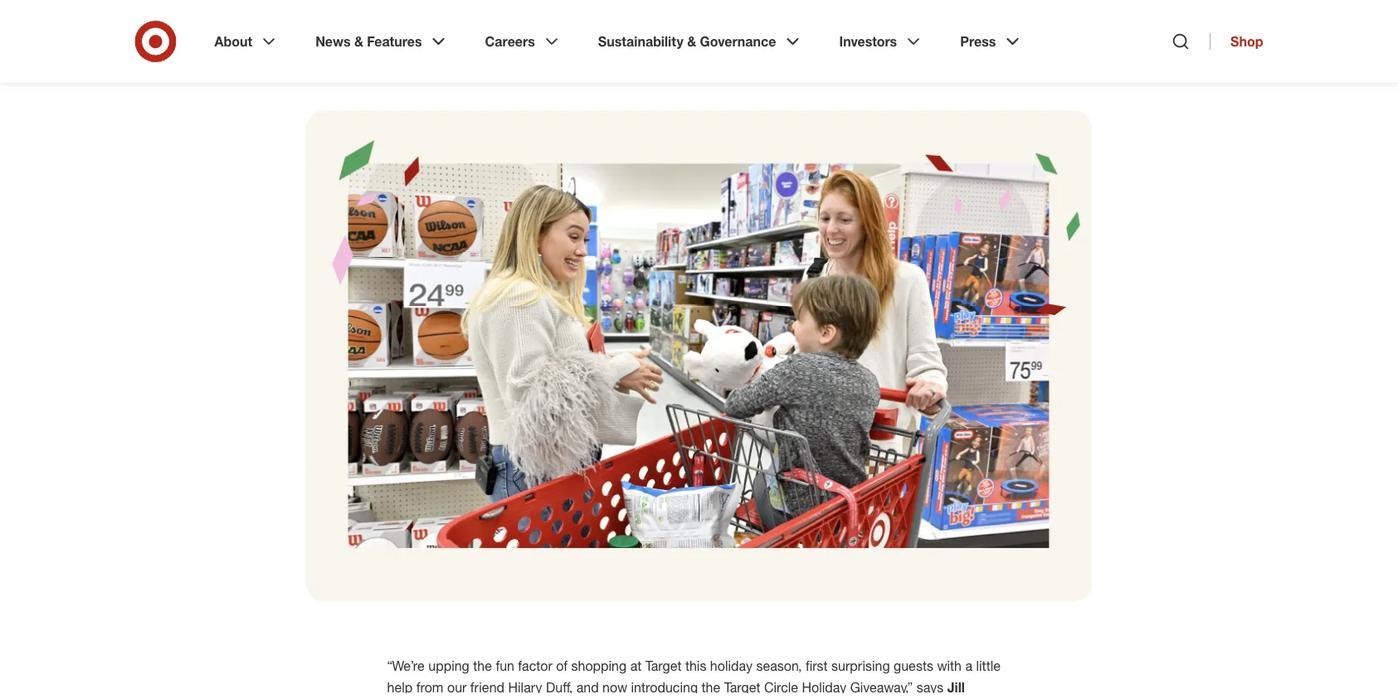 Task type: vqa. For each thing, say whether or not it's contained in the screenshot.
right fill image
no



Task type: locate. For each thing, give the bounding box(es) containing it.
in
[[739, 38, 750, 54]]

2 horizontal spatial a
[[966, 658, 973, 674]]

0 horizontal spatial holiday
[[710, 658, 753, 674]]

investors
[[839, 33, 897, 49]]

even
[[816, 0, 844, 11]]

1 horizontal spatial the
[[702, 680, 721, 695]]

shop link
[[1210, 33, 1263, 50]]

sustainability
[[598, 33, 684, 49]]

up
[[656, 16, 671, 32]]

event
[[871, 16, 904, 32]]

surprising
[[832, 658, 890, 674]]

1 horizontal spatial and
[[628, 0, 651, 11]]

0 horizontal spatial fun
[[496, 658, 514, 674]]

target down out
[[705, 16, 741, 32]]

to right way
[[995, 16, 1006, 32]]

& down "their"
[[687, 33, 696, 49]]

1 horizontal spatial fun
[[945, 16, 964, 32]]

1 vertical spatial to
[[995, 16, 1006, 32]]

circle inside "we're upping the fun factor of shopping at target this holiday season, first surprising guests with a little help from our friend hilary duff, and now introducing the target circle holiday giveaway," says
[[764, 680, 798, 695]]

& for governance
[[687, 33, 696, 49]]

giveaway,"
[[850, 680, 913, 695]]

a inside "we're upping the fun factor of shopping at target this holiday season, first surprising guests with a little help from our friend hilary duff, and now introducing the target circle holiday giveaway," says
[[966, 658, 973, 674]]

handed
[[654, 0, 699, 11]]

target
[[705, 16, 741, 32], [645, 658, 682, 674], [724, 680, 761, 695]]

0 vertical spatial holiday
[[802, 38, 845, 54]]

out
[[703, 0, 722, 11]]

1 horizontal spatial holiday
[[802, 38, 845, 54]]

says
[[917, 680, 944, 695]]

incredible
[[556, 38, 614, 54]]

time
[[753, 38, 779, 54]]

and up picking
[[628, 0, 651, 11]]

orders.
[[800, 16, 841, 32]]

0 vertical spatial circle
[[387, 16, 421, 32]]

and
[[628, 0, 651, 11], [877, 0, 899, 11], [577, 680, 599, 695]]

1 vertical spatial fun
[[496, 658, 514, 674]]

0 horizontal spatial circle
[[387, 16, 421, 32]]

treats)
[[929, 0, 967, 11]]

shopping
[[485, 16, 541, 32], [571, 658, 627, 674]]

fun inside "we're upping the fun factor of shopping at target this holiday season, first surprising guests with a little help from our friend hilary duff, and now introducing the target circle holiday giveaway," says
[[496, 658, 514, 674]]

holiday right this
[[710, 658, 753, 674]]

1 horizontal spatial to
[[995, 16, 1006, 32]]

assortment,
[[640, 38, 711, 54]]

1 vertical spatial a
[[422, 38, 430, 54]]

a left the little
[[966, 658, 973, 674]]

2 vertical spatial a
[[966, 658, 973, 674]]

our
[[447, 680, 467, 695]]

on
[[489, 38, 504, 54]]

fun up friend
[[496, 658, 514, 674]]

press link
[[949, 20, 1034, 63]]

this
[[685, 658, 707, 674]]

holiday
[[802, 38, 845, 54], [710, 658, 753, 674]]

and up event
[[877, 0, 899, 11]]

target up 'introducing'
[[645, 658, 682, 674]]

with
[[937, 658, 962, 674]]

0 vertical spatial fun
[[945, 16, 964, 32]]

shop
[[1231, 33, 1263, 49]]

fun down treats)
[[945, 16, 964, 32]]

0 vertical spatial a
[[934, 16, 942, 32]]

careers link
[[474, 20, 573, 63]]

shopping up now
[[571, 658, 627, 674]]

2 & from the left
[[687, 33, 696, 49]]

the down this
[[702, 680, 721, 695]]

guests
[[894, 658, 934, 674]]

1 horizontal spatial &
[[687, 33, 696, 49]]

careers
[[485, 33, 535, 49]]

1 vertical spatial target
[[645, 658, 682, 674]]

and left now
[[577, 680, 599, 695]]

holiday down orders.
[[802, 38, 845, 54]]

a right the was
[[934, 16, 942, 32]]

"we're
[[387, 658, 425, 674]]

help
[[387, 680, 413, 695]]

0 vertical spatial the
[[473, 658, 492, 674]]

a right shine
[[422, 38, 430, 54]]

1 horizontal spatial a
[[934, 16, 942, 32]]

0 horizontal spatial a
[[422, 38, 430, 54]]

news
[[315, 33, 351, 49]]

target's
[[507, 38, 552, 54]]

for
[[783, 38, 798, 54]]

shopping up "careers"
[[485, 16, 541, 32]]

from
[[416, 680, 444, 695]]

0 horizontal spatial shopping
[[485, 16, 541, 32]]

0 horizontal spatial to
[[970, 0, 982, 11]]

the
[[473, 658, 492, 674], [702, 680, 721, 695]]

a
[[934, 16, 942, 32], [422, 38, 430, 54], [966, 658, 973, 674]]

first
[[806, 658, 828, 674]]

toys
[[848, 0, 873, 11]]

target down season,
[[724, 680, 761, 695]]

the
[[845, 16, 867, 32]]

0 horizontal spatial and
[[577, 680, 599, 695]]

to up way
[[970, 0, 982, 11]]

& inside "link"
[[354, 33, 363, 49]]

little
[[976, 658, 1001, 674]]

circle inside and handed out giftcards (and even toys and dog treats) to circle members shopping in-store or picking up their target drive up orders. the event was a fun way to shine a spotlight on target's incredible toy assortment, just in time for holiday shopping.
[[387, 16, 421, 32]]

circle up features
[[387, 16, 421, 32]]

& for features
[[354, 33, 363, 49]]

store
[[560, 16, 590, 32]]

0 horizontal spatial &
[[354, 33, 363, 49]]

up
[[779, 16, 796, 32]]

members
[[425, 16, 482, 32]]

picking
[[609, 16, 652, 32]]

target inside and handed out giftcards (and even toys and dog treats) to circle members shopping in-store or picking up their target drive up orders. the event was a fun way to shine a spotlight on target's incredible toy assortment, just in time for holiday shopping.
[[705, 16, 741, 32]]

& right news on the left of page
[[354, 33, 363, 49]]

1 & from the left
[[354, 33, 363, 49]]

circle
[[387, 16, 421, 32], [764, 680, 798, 695]]

1 horizontal spatial shopping
[[571, 658, 627, 674]]

1 horizontal spatial circle
[[764, 680, 798, 695]]

way
[[968, 16, 991, 32]]

to
[[970, 0, 982, 11], [995, 16, 1006, 32]]

circle down season,
[[764, 680, 798, 695]]

1 vertical spatial circle
[[764, 680, 798, 695]]

0 vertical spatial target
[[705, 16, 741, 32]]

news & features
[[315, 33, 422, 49]]

fun
[[945, 16, 964, 32], [496, 658, 514, 674]]

now
[[603, 680, 627, 695]]

2 horizontal spatial and
[[877, 0, 899, 11]]

1 vertical spatial shopping
[[571, 658, 627, 674]]

the up friend
[[473, 658, 492, 674]]

about
[[215, 33, 252, 49]]

0 vertical spatial shopping
[[485, 16, 541, 32]]

1 vertical spatial holiday
[[710, 658, 753, 674]]

holiday inside and handed out giftcards (and even toys and dog treats) to circle members shopping in-store or picking up their target drive up orders. the event was a fun way to shine a spotlight on target's incredible toy assortment, just in time for holiday shopping.
[[802, 38, 845, 54]]

&
[[354, 33, 363, 49], [687, 33, 696, 49]]



Task type: describe. For each thing, give the bounding box(es) containing it.
holiday inside "we're upping the fun factor of shopping at target this holiday season, first surprising guests with a little help from our friend hilary duff, and now introducing the target circle holiday giveaway," says
[[710, 658, 753, 674]]

shopping inside and handed out giftcards (and even toys and dog treats) to circle members shopping in-store or picking up their target drive up orders. the event was a fun way to shine a spotlight on target's incredible toy assortment, just in time for holiday shopping.
[[485, 16, 541, 32]]

spotlight
[[433, 38, 485, 54]]

(and
[[786, 0, 812, 11]]

drive
[[745, 16, 775, 32]]

introducing
[[631, 680, 698, 695]]

fun inside and handed out giftcards (and even toys and dog treats) to circle members shopping in-store or picking up their target drive up orders. the event was a fun way to shine a spotlight on target's incredible toy assortment, just in time for holiday shopping.
[[945, 16, 964, 32]]

and inside "we're upping the fun factor of shopping at target this holiday season, first surprising guests with a little help from our friend hilary duff, and now introducing the target circle holiday giveaway," says
[[577, 680, 599, 695]]

investors link
[[828, 20, 935, 63]]

news & features link
[[304, 20, 460, 63]]

about link
[[203, 20, 291, 63]]

0 horizontal spatial the
[[473, 658, 492, 674]]

toy
[[618, 38, 636, 54]]

giftcards
[[726, 0, 783, 11]]

or
[[593, 16, 606, 32]]

just
[[714, 38, 735, 54]]

duff,
[[546, 680, 573, 695]]

sustainability & governance link
[[587, 20, 814, 63]]

season,
[[756, 658, 802, 674]]

of
[[556, 658, 568, 674]]

press
[[960, 33, 996, 49]]

0 vertical spatial to
[[970, 0, 982, 11]]

2 vertical spatial target
[[724, 680, 761, 695]]

dog
[[903, 0, 926, 11]]

and handed out giftcards (and even toys and dog treats) to circle members shopping in-store or picking up their target drive up orders. the event was a fun way to shine a spotlight on target's incredible toy assortment, just in time for holiday shopping.
[[387, 0, 1006, 54]]

was
[[907, 16, 931, 32]]

1 vertical spatial the
[[702, 680, 721, 695]]

in-
[[544, 16, 560, 32]]

at
[[630, 658, 642, 674]]

shopping inside "we're upping the fun factor of shopping at target this holiday season, first surprising guests with a little help from our friend hilary duff, and now introducing the target circle holiday giveaway," says
[[571, 658, 627, 674]]

holiday
[[802, 680, 847, 695]]

governance
[[700, 33, 776, 49]]

their
[[675, 16, 701, 32]]

shine
[[387, 38, 419, 54]]

factor
[[518, 658, 553, 674]]

friend
[[470, 680, 505, 695]]

hilary duff hands a target bullseye plush dog to a child in a target cart. the child's mom is pushing the cart. image
[[306, 110, 1093, 603]]

shopping.
[[848, 38, 907, 54]]

sustainability & governance
[[598, 33, 776, 49]]

features
[[367, 33, 422, 49]]

upping
[[428, 658, 470, 674]]

hilary
[[508, 680, 542, 695]]

"we're upping the fun factor of shopping at target this holiday season, first surprising guests with a little help from our friend hilary duff, and now introducing the target circle holiday giveaway," says
[[387, 658, 1001, 695]]



